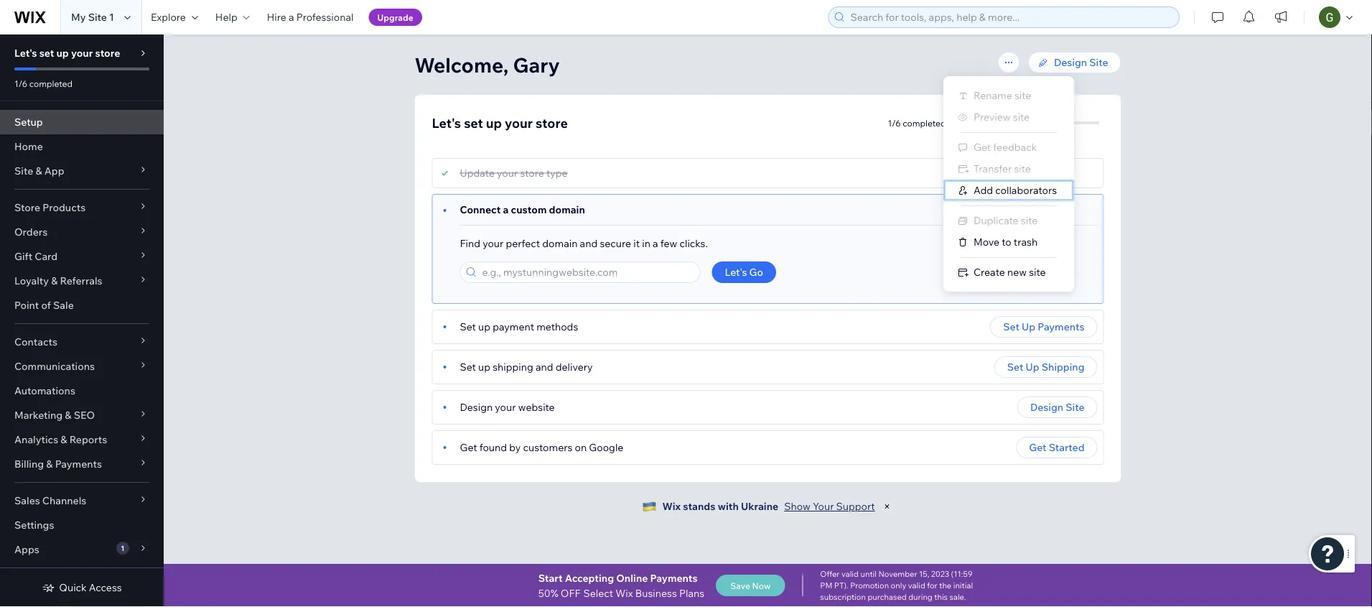 Task type: describe. For each thing, give the bounding box(es) containing it.
design site inside design site "button"
[[1031, 401, 1085, 413]]

marketing & seo button
[[0, 403, 164, 427]]

create new site button
[[944, 262, 1075, 283]]

setup link
[[0, 110, 164, 134]]

automations link
[[0, 379, 164, 403]]

found
[[480, 441, 507, 454]]

1/6 inside the sidebar element
[[14, 78, 27, 89]]

apps
[[14, 543, 39, 556]]

upgrade
[[378, 12, 414, 23]]

home
[[14, 140, 43, 153]]

welcome,
[[415, 52, 509, 77]]

store
[[14, 201, 40, 214]]

get feedback
[[974, 141, 1038, 153]]

save now button
[[716, 575, 786, 596]]

1 vertical spatial store
[[536, 115, 568, 131]]

preview site button
[[944, 106, 1075, 128]]

shipping
[[1042, 361, 1085, 373]]

up up update on the left of page
[[486, 115, 502, 131]]

update
[[460, 167, 495, 179]]

rename
[[974, 89, 1013, 102]]

purchased
[[868, 592, 907, 602]]

payments inside start accepting online payments 50% off select wix business plans
[[651, 572, 698, 584]]

to
[[1002, 236, 1012, 248]]

set up shipping button
[[995, 356, 1098, 378]]

find your perfect domain and secure it in a few clicks.
[[460, 237, 708, 250]]

hire a professional
[[267, 11, 354, 23]]

design inside "button"
[[1031, 401, 1064, 413]]

set up shipping and delivery
[[460, 361, 593, 373]]

now
[[753, 580, 771, 591]]

start accepting online payments 50% off select wix business plans
[[539, 572, 705, 599]]

up left shipping
[[478, 361, 491, 373]]

0 horizontal spatial 1
[[109, 11, 114, 23]]

gary
[[513, 52, 560, 77]]

store products button
[[0, 195, 164, 220]]

perfect
[[506, 237, 540, 250]]

your for update
[[497, 167, 518, 179]]

get for get started
[[1030, 441, 1047, 454]]

analytics
[[14, 433, 58, 446]]

a for custom
[[503, 203, 509, 216]]

1 vertical spatial and
[[536, 361, 554, 373]]

& for loyalty
[[51, 274, 58, 287]]

point
[[14, 299, 39, 311]]

settings
[[14, 519, 54, 531]]

billing & payments
[[14, 458, 102, 470]]

site inside "button"
[[1066, 401, 1085, 413]]

design site button
[[1018, 397, 1098, 418]]

website
[[518, 401, 555, 413]]

sales
[[14, 494, 40, 507]]

& for site
[[35, 165, 42, 177]]

set for set up payment methods
[[460, 320, 476, 333]]

initial
[[954, 581, 974, 591]]

1 vertical spatial set
[[464, 115, 483, 131]]

loyalty & referrals
[[14, 274, 102, 287]]

analytics & reports
[[14, 433, 107, 446]]

1 horizontal spatial 1/6 completed
[[888, 117, 947, 128]]

add
[[974, 184, 994, 196]]

card
[[35, 250, 58, 263]]

design site link
[[1029, 52, 1122, 73]]

sale.
[[950, 592, 967, 602]]

google
[[589, 441, 624, 454]]

on
[[575, 441, 587, 454]]

2 vertical spatial store
[[520, 167, 544, 179]]

1/6 completed inside the sidebar element
[[14, 78, 73, 89]]

let's inside let's go button
[[725, 266, 747, 278]]

referrals
[[60, 274, 102, 287]]

site for duplicate site
[[1021, 214, 1038, 227]]

communications
[[14, 360, 95, 373]]

completed inside the sidebar element
[[29, 78, 73, 89]]

connect a custom domain
[[460, 203, 585, 216]]

1 vertical spatial let's
[[432, 115, 461, 131]]

set for set up shipping
[[1008, 361, 1024, 373]]

setup
[[14, 116, 43, 128]]

set inside the sidebar element
[[39, 47, 54, 59]]

business
[[636, 586, 677, 599]]

new
[[1008, 266, 1027, 278]]

promotion
[[851, 581, 890, 591]]

communications button
[[0, 354, 164, 379]]

seo
[[74, 409, 95, 421]]

a for professional
[[289, 11, 294, 23]]

automations
[[14, 384, 75, 397]]

domain for perfect
[[543, 237, 578, 250]]

let's go button
[[712, 262, 777, 283]]

online
[[617, 572, 648, 584]]

stands
[[683, 500, 716, 513]]

orders button
[[0, 220, 164, 244]]

show your support button
[[785, 500, 876, 513]]

up left "payment"
[[478, 320, 491, 333]]

payments for set up payments
[[1038, 320, 1085, 333]]

home link
[[0, 134, 164, 159]]

up for shipping
[[1026, 361, 1040, 373]]

create new site
[[974, 266, 1047, 278]]

get found by customers on google
[[460, 441, 624, 454]]

your for find
[[483, 237, 504, 250]]

set for set up payments
[[1004, 320, 1020, 333]]

shipping
[[493, 361, 534, 373]]

15,
[[920, 569, 930, 579]]

rename site
[[974, 89, 1032, 102]]

transfer site button
[[944, 158, 1075, 180]]

site for rename site
[[1015, 89, 1032, 102]]

50%
[[539, 586, 559, 599]]

site for preview site
[[1014, 111, 1030, 123]]

1 horizontal spatial 1/6
[[888, 117, 901, 128]]

add collaborators
[[974, 184, 1058, 196]]

start
[[539, 572, 563, 584]]

my site 1
[[71, 11, 114, 23]]

1 horizontal spatial wix
[[663, 500, 681, 513]]

delivery
[[556, 361, 593, 373]]

& for billing
[[46, 458, 53, 470]]

get feedback button
[[944, 137, 1075, 158]]

loyalty & referrals button
[[0, 269, 164, 293]]

get started
[[1030, 441, 1085, 454]]



Task type: locate. For each thing, give the bounding box(es) containing it.
wix down online
[[616, 586, 633, 599]]

ukraine
[[741, 500, 779, 513]]

site & app button
[[0, 159, 164, 183]]

a
[[289, 11, 294, 23], [503, 203, 509, 216], [653, 237, 659, 250]]

1 horizontal spatial get
[[974, 141, 992, 153]]

and left secure
[[580, 237, 598, 250]]

orders
[[14, 226, 48, 238]]

payments inside button
[[1038, 320, 1085, 333]]

your down my
[[71, 47, 93, 59]]

& for analytics
[[61, 433, 67, 446]]

get inside 'button'
[[974, 141, 992, 153]]

2 horizontal spatial a
[[653, 237, 659, 250]]

2023
[[932, 569, 950, 579]]

site down "rename site" button
[[1014, 111, 1030, 123]]

0 vertical spatial 1/6 completed
[[14, 78, 73, 89]]

your for design
[[495, 401, 516, 413]]

site inside 'popup button'
[[14, 165, 33, 177]]

0 horizontal spatial set
[[39, 47, 54, 59]]

0 horizontal spatial 1/6
[[14, 78, 27, 89]]

store products
[[14, 201, 86, 214]]

rename site button
[[944, 85, 1075, 106]]

& inside site & app 'popup button'
[[35, 165, 42, 177]]

move to trash button
[[944, 231, 1075, 253]]

let's go
[[725, 266, 764, 278]]

& left reports in the left of the page
[[61, 433, 67, 446]]

0 vertical spatial 1
[[109, 11, 114, 23]]

only
[[891, 581, 907, 591]]

up
[[1022, 320, 1036, 333], [1026, 361, 1040, 373]]

& left app
[[35, 165, 42, 177]]

move
[[974, 236, 1000, 248]]

my
[[71, 11, 86, 23]]

menu containing rename site
[[944, 85, 1075, 283]]

0 vertical spatial design site
[[1055, 56, 1109, 69]]

up up the set up shipping
[[1022, 320, 1036, 333]]

plans
[[680, 586, 705, 599]]

store down my site 1
[[95, 47, 120, 59]]

completed left preview
[[903, 117, 947, 128]]

design up found
[[460, 401, 493, 413]]

products
[[43, 201, 86, 214]]

1 vertical spatial 1/6
[[888, 117, 901, 128]]

set inside set up shipping button
[[1008, 361, 1024, 373]]

let's set up your store
[[14, 47, 120, 59], [432, 115, 568, 131]]

set up payments
[[1004, 320, 1085, 333]]

1 horizontal spatial let's set up your store
[[432, 115, 568, 131]]

set left "payment"
[[460, 320, 476, 333]]

domain for custom
[[549, 203, 585, 216]]

e.g., mystunningwebsite.com field
[[478, 262, 696, 282]]

for
[[928, 581, 938, 591]]

site up collaborators
[[1015, 162, 1032, 175]]

0 horizontal spatial a
[[289, 11, 294, 23]]

0 horizontal spatial wix
[[616, 586, 633, 599]]

preview
[[974, 111, 1011, 123]]

& inside analytics & reports popup button
[[61, 433, 67, 446]]

2 vertical spatial a
[[653, 237, 659, 250]]

1 horizontal spatial payments
[[651, 572, 698, 584]]

up left 'shipping' at the right bottom of the page
[[1026, 361, 1040, 373]]

offer valid until november 15, 2023 (11:59 pm pt). promotion only valid for the initial subscription purchased during this sale.
[[821, 569, 974, 602]]

collaborators
[[996, 184, 1058, 196]]

1 horizontal spatial let's
[[432, 115, 461, 131]]

payments
[[1038, 320, 1085, 333], [55, 458, 102, 470], [651, 572, 698, 584]]

1 horizontal spatial set
[[464, 115, 483, 131]]

app
[[44, 165, 64, 177]]

during
[[909, 592, 933, 602]]

2 horizontal spatial let's
[[725, 266, 747, 278]]

a left custom
[[503, 203, 509, 216]]

1 vertical spatial let's set up your store
[[432, 115, 568, 131]]

quick access button
[[42, 581, 122, 594]]

0 vertical spatial store
[[95, 47, 120, 59]]

& inside marketing & seo dropdown button
[[65, 409, 72, 421]]

& inside loyalty & referrals popup button
[[51, 274, 58, 287]]

1 up access
[[121, 544, 125, 552]]

show
[[785, 500, 811, 513]]

1 horizontal spatial and
[[580, 237, 598, 250]]

up inside set up shipping button
[[1026, 361, 1040, 373]]

site
[[1015, 89, 1032, 102], [1014, 111, 1030, 123], [1015, 162, 1032, 175], [1021, 214, 1038, 227], [1030, 266, 1047, 278]]

site up trash on the right
[[1021, 214, 1038, 227]]

site up preview site button
[[1015, 89, 1032, 102]]

site for transfer site
[[1015, 162, 1032, 175]]

your inside the sidebar element
[[71, 47, 93, 59]]

a right hire
[[289, 11, 294, 23]]

1 vertical spatial completed
[[903, 117, 947, 128]]

0 horizontal spatial get
[[460, 441, 477, 454]]

your right find
[[483, 237, 504, 250]]

site inside "button"
[[1021, 214, 1038, 227]]

your up update your store type
[[505, 115, 533, 131]]

your
[[813, 500, 834, 513]]

1 vertical spatial design site
[[1031, 401, 1085, 413]]

get for get found by customers on google
[[460, 441, 477, 454]]

accepting
[[565, 572, 614, 584]]

design down set up shipping button
[[1031, 401, 1064, 413]]

1
[[109, 11, 114, 23], [121, 544, 125, 552]]

set up update on the left of page
[[464, 115, 483, 131]]

1 vertical spatial a
[[503, 203, 509, 216]]

support
[[837, 500, 876, 513]]

up for payments
[[1022, 320, 1036, 333]]

0 vertical spatial and
[[580, 237, 598, 250]]

wix inside start accepting online payments 50% off select wix business plans
[[616, 586, 633, 599]]

0 vertical spatial up
[[1022, 320, 1036, 333]]

let's set up your store down my
[[14, 47, 120, 59]]

started
[[1049, 441, 1085, 454]]

let's set up your store up update your store type
[[432, 115, 568, 131]]

1 vertical spatial up
[[1026, 361, 1040, 373]]

sales channels
[[14, 494, 86, 507]]

analytics & reports button
[[0, 427, 164, 452]]

few
[[661, 237, 678, 250]]

a right in on the top left of page
[[653, 237, 659, 250]]

1 vertical spatial payments
[[55, 458, 102, 470]]

quick
[[59, 581, 87, 594]]

duplicate
[[974, 214, 1019, 227]]

go
[[750, 266, 764, 278]]

update your store type
[[460, 167, 568, 179]]

get started button
[[1017, 437, 1098, 458]]

up inside set up payments button
[[1022, 320, 1036, 333]]

valid up pt). at the bottom of page
[[842, 569, 859, 579]]

store up type
[[536, 115, 568, 131]]

set up payments button
[[991, 316, 1098, 338]]

your
[[71, 47, 93, 59], [505, 115, 533, 131], [497, 167, 518, 179], [483, 237, 504, 250], [495, 401, 516, 413]]

& right billing
[[46, 458, 53, 470]]

domain right perfect at the top
[[543, 237, 578, 250]]

get up transfer
[[974, 141, 992, 153]]

with
[[718, 500, 739, 513]]

sale
[[53, 299, 74, 311]]

by
[[510, 441, 521, 454]]

set up the set up shipping
[[1004, 320, 1020, 333]]

domain up find your perfect domain and secure it in a few clicks.
[[549, 203, 585, 216]]

0 vertical spatial let's
[[14, 47, 37, 59]]

design site inside the "design site" link
[[1055, 56, 1109, 69]]

payments up business at the left bottom of the page
[[651, 572, 698, 584]]

0 vertical spatial domain
[[549, 203, 585, 216]]

0 vertical spatial 1/6
[[14, 78, 27, 89]]

1 vertical spatial domain
[[543, 237, 578, 250]]

0 vertical spatial a
[[289, 11, 294, 23]]

gift card
[[14, 250, 58, 263]]

and left delivery on the left bottom of page
[[536, 361, 554, 373]]

select
[[584, 586, 614, 599]]

Search for tools, apps, help & more... field
[[847, 7, 1175, 27]]

trash
[[1014, 236, 1038, 248]]

0 vertical spatial payments
[[1038, 320, 1085, 333]]

1 vertical spatial 1/6 completed
[[888, 117, 947, 128]]

1 horizontal spatial valid
[[909, 581, 926, 591]]

site right new
[[1030, 266, 1047, 278]]

move to trash
[[974, 236, 1038, 248]]

hire a professional link
[[258, 0, 362, 34]]

and
[[580, 237, 598, 250], [536, 361, 554, 373]]

menu
[[944, 85, 1075, 283]]

& inside billing & payments dropdown button
[[46, 458, 53, 470]]

point of sale
[[14, 299, 74, 311]]

1 horizontal spatial completed
[[903, 117, 947, 128]]

get left found
[[460, 441, 477, 454]]

payments down analytics & reports popup button
[[55, 458, 102, 470]]

connect
[[460, 203, 501, 216]]

2 vertical spatial let's
[[725, 266, 747, 278]]

your left website
[[495, 401, 516, 413]]

let's left go
[[725, 266, 747, 278]]

0 horizontal spatial 1/6 completed
[[14, 78, 73, 89]]

0 horizontal spatial and
[[536, 361, 554, 373]]

design up "rename site" button
[[1055, 56, 1088, 69]]

payments for billing & payments
[[55, 458, 102, 470]]

let's set up your store inside the sidebar element
[[14, 47, 120, 59]]

0 horizontal spatial let's
[[14, 47, 37, 59]]

billing
[[14, 458, 44, 470]]

1 inside the sidebar element
[[121, 544, 125, 552]]

store inside the sidebar element
[[95, 47, 120, 59]]

methods
[[537, 320, 579, 333]]

1 right my
[[109, 11, 114, 23]]

2 horizontal spatial get
[[1030, 441, 1047, 454]]

up up setup 'link'
[[56, 47, 69, 59]]

set
[[39, 47, 54, 59], [464, 115, 483, 131]]

set up setup
[[39, 47, 54, 59]]

let's inside the sidebar element
[[14, 47, 37, 59]]

payments inside dropdown button
[[55, 458, 102, 470]]

0 vertical spatial valid
[[842, 569, 859, 579]]

set
[[460, 320, 476, 333], [1004, 320, 1020, 333], [460, 361, 476, 373], [1008, 361, 1024, 373]]

& right "loyalty"
[[51, 274, 58, 287]]

0 vertical spatial let's set up your store
[[14, 47, 120, 59]]

get left started
[[1030, 441, 1047, 454]]

0 vertical spatial wix
[[663, 500, 681, 513]]

1 vertical spatial 1
[[121, 544, 125, 552]]

feedback
[[994, 141, 1038, 153]]

get for get feedback
[[974, 141, 992, 153]]

1 vertical spatial valid
[[909, 581, 926, 591]]

point of sale link
[[0, 293, 164, 318]]

sidebar element
[[0, 34, 164, 607]]

up
[[56, 47, 69, 59], [486, 115, 502, 131], [478, 320, 491, 333], [478, 361, 491, 373]]

2 horizontal spatial payments
[[1038, 320, 1085, 333]]

until
[[861, 569, 877, 579]]

0 vertical spatial completed
[[29, 78, 73, 89]]

set for set up shipping and delivery
[[460, 361, 476, 373]]

custom
[[511, 203, 547, 216]]

domain
[[549, 203, 585, 216], [543, 237, 578, 250]]

wix left stands
[[663, 500, 681, 513]]

completed up setup
[[29, 78, 73, 89]]

welcome, gary
[[415, 52, 560, 77]]

& for marketing
[[65, 409, 72, 421]]

set left shipping
[[460, 361, 476, 373]]

preview site
[[974, 111, 1030, 123]]

0 horizontal spatial let's set up your store
[[14, 47, 120, 59]]

1 vertical spatial wix
[[616, 586, 633, 599]]

set left 'shipping' at the right bottom of the page
[[1008, 361, 1024, 373]]

save
[[731, 580, 751, 591]]

design your website
[[460, 401, 555, 413]]

0 vertical spatial set
[[39, 47, 54, 59]]

completed
[[29, 78, 73, 89], [903, 117, 947, 128]]

your right update on the left of page
[[497, 167, 518, 179]]

site & app
[[14, 165, 64, 177]]

valid up during
[[909, 581, 926, 591]]

let's up update on the left of page
[[432, 115, 461, 131]]

payments up 'shipping' at the right bottom of the page
[[1038, 320, 1085, 333]]

set inside set up payments button
[[1004, 320, 1020, 333]]

&
[[35, 165, 42, 177], [51, 274, 58, 287], [65, 409, 72, 421], [61, 433, 67, 446], [46, 458, 53, 470]]

1 horizontal spatial a
[[503, 203, 509, 216]]

get inside button
[[1030, 441, 1047, 454]]

& left "seo"
[[65, 409, 72, 421]]

1 horizontal spatial 1
[[121, 544, 125, 552]]

channels
[[42, 494, 86, 507]]

let's up setup
[[14, 47, 37, 59]]

0 horizontal spatial payments
[[55, 458, 102, 470]]

0 horizontal spatial completed
[[29, 78, 73, 89]]

up inside the sidebar element
[[56, 47, 69, 59]]

store left type
[[520, 167, 544, 179]]

gift
[[14, 250, 32, 263]]

2 vertical spatial payments
[[651, 572, 698, 584]]

it
[[634, 237, 640, 250]]

0 horizontal spatial valid
[[842, 569, 859, 579]]

secure
[[600, 237, 632, 250]]

gift card button
[[0, 244, 164, 269]]

reports
[[69, 433, 107, 446]]



Task type: vqa. For each thing, say whether or not it's contained in the screenshot.


